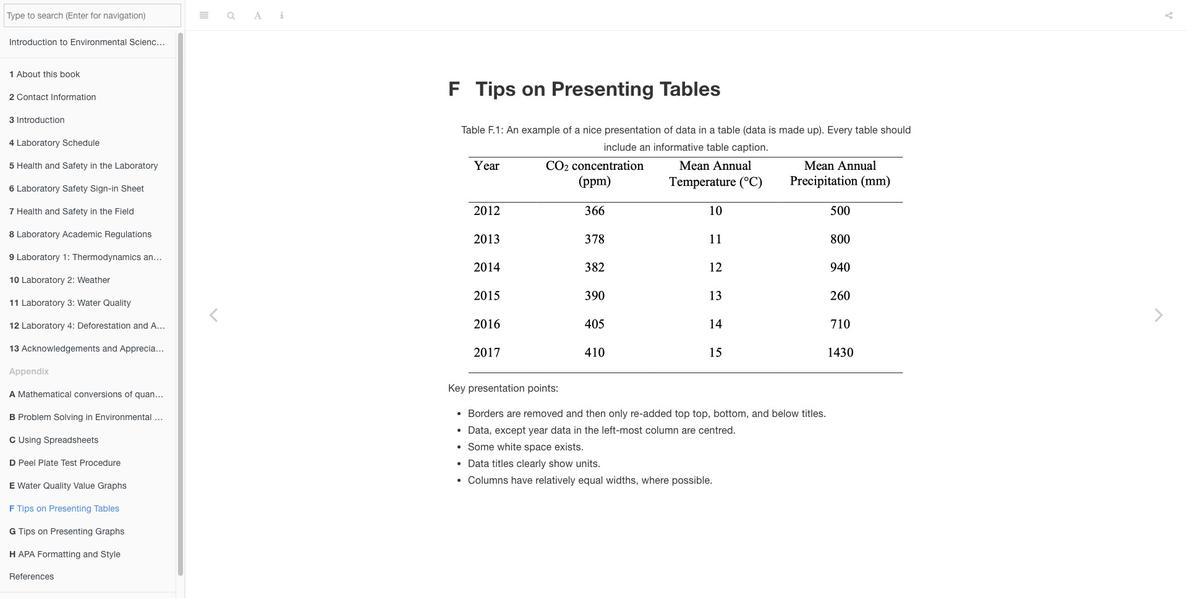 Task type: describe. For each thing, give the bounding box(es) containing it.
1 vertical spatial presentation
[[469, 383, 525, 394]]

and inside 7 health and safety in the field
[[45, 207, 60, 216]]

4
[[9, 137, 14, 148]]

and inside 9 laboratory 1: thermodynamics and energy in a food chain
[[144, 252, 159, 262]]

scientific
[[218, 390, 254, 400]]

laboratory for 12
[[22, 321, 65, 331]]

made
[[779, 125, 805, 136]]

space
[[525, 442, 552, 453]]

search image
[[227, 11, 235, 20]]

and left then
[[566, 408, 583, 419]]

and inside the 5 health and safety in the laboratory
[[45, 161, 60, 171]]

0 vertical spatial on
[[522, 77, 546, 100]]

relatively
[[536, 475, 576, 486]]

b
[[9, 412, 16, 422]]

on for g
[[38, 527, 48, 537]]

then
[[586, 408, 606, 419]]

tables inside f tips on presenting tables
[[94, 504, 119, 514]]

13
[[9, 343, 19, 354]]

in inside 7 health and safety in the field
[[90, 207, 97, 216]]

schedule
[[63, 138, 100, 148]]

units.
[[576, 459, 601, 470]]

centred.
[[699, 425, 736, 436]]

introduction inside 3 introduction
[[17, 115, 65, 125]]

data,
[[468, 425, 492, 436]]

top
[[675, 408, 690, 419]]

plate
[[38, 458, 58, 468]]

water inside 11 laboratory 3: water quality
[[77, 298, 101, 308]]

acknowledgements
[[22, 344, 100, 354]]

using
[[18, 435, 41, 445]]

1 horizontal spatial a
[[575, 125, 580, 136]]

5 health and safety in the laboratory
[[9, 160, 158, 171]]

6 laboratory safety sign-in sheet
[[9, 183, 144, 194]]

conversions
[[74, 390, 122, 400]]

13 acknowledgements and appreciation
[[9, 343, 170, 354]]

laboratory inside the 5 health and safety in the laboratory
[[115, 161, 158, 171]]

previous page image
[[186, 302, 241, 327]]

peel
[[18, 458, 36, 468]]

2
[[9, 92, 14, 102]]

of inside a mathematical conversions of quantities and units, scientific notation
[[125, 390, 133, 400]]

formatting
[[37, 550, 81, 560]]

sheet
[[121, 184, 144, 194]]

and left below
[[752, 408, 769, 419]]

this
[[43, 69, 57, 79]]

2 contact information
[[9, 92, 96, 102]]

to
[[60, 37, 68, 47]]

added
[[643, 408, 672, 419]]

presenting for g
[[50, 527, 93, 537]]

0 vertical spatial tips
[[476, 77, 516, 100]]

units,
[[194, 390, 216, 400]]

in inside the 5 health and safety in the laboratory
[[90, 161, 97, 171]]

an
[[640, 141, 651, 153]]

about
[[17, 69, 41, 79]]

up).
[[808, 125, 825, 136]]

f.1:
[[488, 125, 504, 136]]

clearly
[[517, 459, 546, 470]]

2 horizontal spatial of
[[664, 125, 673, 136]]

1 horizontal spatial of
[[563, 125, 572, 136]]

key presentation points:
[[448, 383, 559, 394]]

agriculture
[[151, 321, 194, 331]]

safety for 5
[[63, 161, 88, 171]]

tips on presenting tables
[[470, 77, 721, 100]]

information
[[51, 92, 96, 102]]

laboratory for 6
[[17, 184, 60, 194]]

2:
[[67, 275, 75, 285]]

book
[[60, 69, 80, 79]]

g
[[9, 526, 16, 537]]

3:
[[67, 298, 75, 308]]

Type to search (Enter for navigation) search field
[[4, 4, 181, 27]]

table left caption.
[[707, 141, 729, 153]]

quality inside 11 laboratory 3: water quality
[[103, 298, 131, 308]]

e
[[9, 481, 15, 491]]

laboratory for 10
[[22, 275, 65, 285]]

9
[[9, 252, 14, 262]]

a
[[9, 389, 15, 400]]

the for 7
[[100, 207, 112, 216]]

chain
[[231, 252, 254, 262]]

health for 5
[[17, 161, 43, 171]]

top,
[[693, 408, 711, 419]]

in inside 9 laboratory 1: thermodynamics and energy in a food chain
[[191, 252, 198, 262]]

table left (data
[[718, 125, 741, 136]]

12
[[9, 320, 19, 331]]

in inside table f.1: an example of a nice presentation of data in a table (data is made up). every table should include an informative table caption.
[[699, 125, 707, 136]]

1 horizontal spatial tables
[[660, 77, 721, 100]]

health for 7
[[17, 207, 43, 216]]

data inside borders are removed and then only re-added top top, bottom, and below titles. data, except year data in the left-most column are centred. some white space exists. data titles clearly show units. columns have relatively equal widths, where possible.
[[551, 425, 571, 436]]

tips for g
[[18, 527, 35, 537]]

8 laboratory academic regulations
[[9, 229, 152, 239]]

except
[[495, 425, 526, 436]]

caption.
[[732, 141, 769, 153]]

laboratory for 9
[[17, 252, 60, 262]]

in inside 6 laboratory safety sign-in sheet
[[112, 184, 119, 194]]

titles
[[492, 459, 514, 470]]

mathematical
[[18, 390, 72, 400]]

c
[[9, 435, 16, 445]]

widths,
[[606, 475, 639, 486]]

possible.
[[672, 475, 713, 486]]

points:
[[528, 383, 559, 394]]

column
[[646, 425, 679, 436]]

3
[[9, 114, 14, 125]]

borders are removed and then only re-added top top, bottom, and below titles. data, except year data in the left-most column are centred. some white space exists. data titles clearly show units. columns have relatively equal widths, where possible.
[[468, 408, 827, 486]]

font settings image
[[254, 11, 262, 20]]

is
[[769, 125, 777, 136]]

h
[[9, 549, 16, 560]]



Task type: locate. For each thing, give the bounding box(es) containing it.
0 horizontal spatial a
[[201, 252, 205, 262]]

exists.
[[555, 442, 584, 453]]

a mathematical conversions of quantities and units, scientific notation
[[9, 389, 289, 400]]

columns
[[468, 475, 509, 486]]

laboratory inside 8 laboratory academic regulations
[[17, 229, 60, 239]]

water
[[77, 298, 101, 308], [18, 481, 41, 491]]

of
[[563, 125, 572, 136], [664, 125, 673, 136], [125, 390, 133, 400]]

include
[[604, 141, 637, 153]]

0 vertical spatial presenting
[[552, 77, 654, 100]]

d peel plate test procedure
[[9, 458, 121, 468]]

references link
[[0, 566, 176, 588]]

3 introduction
[[9, 114, 65, 125]]

introduction left to
[[9, 37, 57, 47]]

on up formatting
[[38, 527, 48, 537]]

spreadsheets
[[44, 435, 99, 445]]

0 horizontal spatial are
[[507, 408, 521, 419]]

regulations
[[105, 229, 152, 239]]

and inside the "h apa formatting and style"
[[83, 550, 98, 560]]

1 vertical spatial water
[[18, 481, 41, 491]]

0 horizontal spatial f
[[9, 503, 15, 514]]

d
[[9, 458, 16, 468]]

in up "informative"
[[699, 125, 707, 136]]

water right the e
[[18, 481, 41, 491]]

show
[[549, 459, 573, 470]]

7
[[9, 206, 14, 216]]

1 vertical spatial safety
[[63, 184, 88, 194]]

2 vertical spatial on
[[38, 527, 48, 537]]

0 vertical spatial introduction
[[9, 37, 57, 47]]

0 vertical spatial quality
[[103, 298, 131, 308]]

presentation inside table f.1: an example of a nice presentation of data in a table (data is made up). every table should include an informative table caption.
[[605, 125, 661, 136]]

a left nice on the top
[[575, 125, 580, 136]]

and inside a mathematical conversions of quantities and units, scientific notation
[[177, 390, 191, 400]]

test
[[61, 458, 77, 468]]

environmental down type to search (enter for navigation) search field
[[70, 37, 127, 47]]

safety inside the 5 health and safety in the laboratory
[[63, 161, 88, 171]]

and left units, at the bottom
[[177, 390, 191, 400]]

on
[[522, 77, 546, 100], [36, 504, 46, 514], [38, 527, 48, 537]]

presenting inside f tips on presenting tables
[[49, 504, 91, 514]]

and down 6 laboratory safety sign-in sheet
[[45, 207, 60, 216]]

1 vertical spatial data
[[551, 425, 571, 436]]

2 health from the top
[[17, 207, 43, 216]]

graphs for e
[[98, 481, 127, 491]]

2 horizontal spatial a
[[710, 125, 715, 136]]

0 vertical spatial are
[[507, 408, 521, 419]]

2 vertical spatial presenting
[[50, 527, 93, 537]]

0 horizontal spatial water
[[18, 481, 41, 491]]

the inside borders are removed and then only re-added top top, bottom, and below titles. data, except year data in the left-most column are centred. some white space exists. data titles clearly show units. columns have relatively equal widths, where possible.
[[585, 425, 599, 436]]

2 vertical spatial safety
[[63, 207, 88, 216]]

water inside e water quality value graphs
[[18, 481, 41, 491]]

are down top
[[682, 425, 696, 436]]

thermodynamics
[[73, 252, 141, 262]]

0 vertical spatial f
[[448, 77, 460, 100]]

the inside 7 health and safety in the field
[[100, 207, 112, 216]]

environmental inside introduction to environmental science lab manual link
[[70, 37, 127, 47]]

toggle sidebar image
[[200, 11, 209, 20]]

science
[[129, 37, 161, 47], [154, 413, 186, 422]]

and down 4 laboratory schedule
[[45, 161, 60, 171]]

1 vertical spatial tips
[[17, 504, 34, 514]]

laboratory left "2:"
[[22, 275, 65, 285]]

safety up 7 health and safety in the field
[[63, 184, 88, 194]]

1 vertical spatial tables
[[94, 504, 119, 514]]

0 horizontal spatial data
[[551, 425, 571, 436]]

data up "informative"
[[676, 125, 696, 136]]

laboratory for 8
[[17, 229, 60, 239]]

a inside 9 laboratory 1: thermodynamics and energy in a food chain
[[201, 252, 205, 262]]

tips inside g tips on presenting graphs
[[18, 527, 35, 537]]

0 horizontal spatial quality
[[43, 481, 71, 491]]

appendix
[[9, 366, 49, 377]]

1 safety from the top
[[63, 161, 88, 171]]

presentation up an
[[605, 125, 661, 136]]

2 vertical spatial tips
[[18, 527, 35, 537]]

1 vertical spatial the
[[100, 207, 112, 216]]

sign-
[[90, 184, 112, 194]]

e water quality value graphs
[[9, 481, 127, 491]]

some
[[468, 442, 495, 453]]

table
[[462, 125, 485, 136]]

1 vertical spatial presenting
[[49, 504, 91, 514]]

on inside f tips on presenting tables
[[36, 504, 46, 514]]

tips right the g
[[18, 527, 35, 537]]

where
[[642, 475, 669, 486]]

quality up f tips on presenting tables
[[43, 481, 71, 491]]

presenting
[[552, 77, 654, 100], [49, 504, 91, 514], [50, 527, 93, 537]]

11
[[9, 298, 19, 308]]

laboratory inside 12 laboratory 4: deforestation and agriculture
[[22, 321, 65, 331]]

health right 7
[[17, 207, 43, 216]]

0 vertical spatial the
[[100, 161, 112, 171]]

year
[[529, 425, 548, 436]]

graphs down procedure
[[98, 481, 127, 491]]

laboratory right 6
[[17, 184, 60, 194]]

1 vertical spatial on
[[36, 504, 46, 514]]

12 laboratory 4: deforestation and agriculture
[[9, 320, 194, 331]]

references
[[9, 572, 54, 582]]

0 vertical spatial water
[[77, 298, 101, 308]]

1 vertical spatial quality
[[43, 481, 71, 491]]

1 horizontal spatial are
[[682, 425, 696, 436]]

presentation up borders
[[469, 383, 525, 394]]

laboratory up sheet
[[115, 161, 158, 171]]

6
[[9, 183, 14, 194]]

environmental
[[70, 37, 127, 47], [95, 413, 152, 422]]

science inside b problem solving in environmental science
[[154, 413, 186, 422]]

quantities
[[135, 390, 174, 400]]

laboratory left 3:
[[22, 298, 65, 308]]

1 about this book
[[9, 69, 80, 79]]

f for f
[[448, 77, 460, 100]]

1 vertical spatial graphs
[[95, 527, 125, 537]]

1:
[[63, 252, 70, 262]]

laboratory inside "10 laboratory 2: weather"
[[22, 275, 65, 285]]

informative
[[654, 141, 704, 153]]

in inside b problem solving in environmental science
[[86, 413, 93, 422]]

apa
[[18, 550, 35, 560]]

the inside the 5 health and safety in the laboratory
[[100, 161, 112, 171]]

b problem solving in environmental science
[[9, 412, 186, 422]]

laboratory inside 9 laboratory 1: thermodynamics and energy in a food chain
[[17, 252, 60, 262]]

tips inside f tips on presenting tables
[[17, 504, 34, 514]]

graphs up style
[[95, 527, 125, 537]]

laboratory down 3 introduction
[[17, 138, 60, 148]]

tips
[[476, 77, 516, 100], [17, 504, 34, 514], [18, 527, 35, 537]]

safety up 8 laboratory academic regulations
[[63, 207, 88, 216]]

environmental inside b problem solving in environmental science
[[95, 413, 152, 422]]

in left sheet
[[112, 184, 119, 194]]

bottom,
[[714, 408, 749, 419]]

presenting up the "h apa formatting and style"
[[50, 527, 93, 537]]

are up except
[[507, 408, 521, 419]]

information about the toolbar image
[[281, 11, 284, 20]]

safety inside 7 health and safety in the field
[[63, 207, 88, 216]]

and inside 12 laboratory 4: deforestation and agriculture
[[133, 321, 148, 331]]

presenting for f
[[49, 504, 91, 514]]

in up sign-
[[90, 161, 97, 171]]

1 horizontal spatial presentation
[[605, 125, 661, 136]]

in inside borders are removed and then only re-added top top, bottom, and below titles. data, except year data in the left-most column are centred. some white space exists. data titles clearly show units. columns have relatively equal widths, where possible.
[[574, 425, 582, 436]]

health inside the 5 health and safety in the laboratory
[[17, 161, 43, 171]]

next page image
[[1132, 302, 1188, 327]]

1 vertical spatial are
[[682, 425, 696, 436]]

manual
[[181, 37, 210, 47]]

data up exists.
[[551, 425, 571, 436]]

lab
[[164, 37, 179, 47]]

h apa formatting and style
[[9, 549, 121, 560]]

1 horizontal spatial quality
[[103, 298, 131, 308]]

presenting up g tips on presenting graphs
[[49, 504, 91, 514]]

laboratory inside 11 laboratory 3: water quality
[[22, 298, 65, 308]]

1 vertical spatial f
[[9, 503, 15, 514]]

only
[[609, 408, 628, 419]]

on up example
[[522, 77, 546, 100]]

presenting inside g tips on presenting graphs
[[50, 527, 93, 537]]

on inside g tips on presenting graphs
[[38, 527, 48, 537]]

9 laboratory 1: thermodynamics and energy in a food chain
[[9, 252, 254, 262]]

and inside 13 acknowledgements and appreciation
[[103, 344, 118, 354]]

of left quantities
[[125, 390, 133, 400]]

laboratory
[[17, 138, 60, 148], [115, 161, 158, 171], [17, 184, 60, 194], [17, 229, 60, 239], [17, 252, 60, 262], [22, 275, 65, 285], [22, 298, 65, 308], [22, 321, 65, 331]]

laboratory for 4
[[17, 138, 60, 148]]

None search field
[[0, 0, 185, 31]]

tables up table f.1: an example of a nice presentation of data in a table (data is made up). every table should include an informative table caption.
[[660, 77, 721, 100]]

laboratory left '4:'
[[22, 321, 65, 331]]

1 horizontal spatial f
[[448, 77, 460, 100]]

10
[[9, 275, 19, 285]]

value
[[74, 481, 95, 491]]

introduction to environmental science lab manual
[[9, 37, 210, 47]]

procedure
[[80, 458, 121, 468]]

table f.1: an example of a nice presentation of data in a table (data is made up). every table should include an informative table caption.
[[462, 125, 912, 153]]

quality
[[103, 298, 131, 308], [43, 481, 71, 491]]

the up sign-
[[100, 161, 112, 171]]

4 laboratory schedule
[[9, 137, 100, 148]]

quality up deforestation
[[103, 298, 131, 308]]

1 horizontal spatial data
[[676, 125, 696, 136]]

0 vertical spatial presentation
[[605, 125, 661, 136]]

safety for 7
[[63, 207, 88, 216]]

in right "energy"
[[191, 252, 198, 262]]

are
[[507, 408, 521, 419], [682, 425, 696, 436]]

most
[[620, 425, 643, 436]]

presenting up nice on the top
[[552, 77, 654, 100]]

0 vertical spatial safety
[[63, 161, 88, 171]]

tips for f
[[17, 504, 34, 514]]

0 vertical spatial graphs
[[98, 481, 127, 491]]

0 horizontal spatial of
[[125, 390, 133, 400]]

0 vertical spatial science
[[129, 37, 161, 47]]

0 vertical spatial environmental
[[70, 37, 127, 47]]

appreciation
[[120, 344, 170, 354]]

safety inside 6 laboratory safety sign-in sheet
[[63, 184, 88, 194]]

academic
[[63, 229, 102, 239]]

table right "every"
[[856, 125, 878, 136]]

science inside introduction to environmental science lab manual link
[[129, 37, 161, 47]]

navigation
[[186, 0, 1188, 31], [0, 31, 289, 599]]

1 vertical spatial science
[[154, 413, 186, 422]]

tips up f.1:
[[476, 77, 516, 100]]

10 laboratory 2: weather
[[9, 275, 110, 285]]

11 laboratory 3: water quality
[[9, 298, 131, 308]]

energy
[[161, 252, 189, 262]]

3 safety from the top
[[63, 207, 88, 216]]

in down sign-
[[90, 207, 97, 216]]

borders
[[468, 408, 504, 419]]

on for f
[[36, 504, 46, 514]]

of up "informative"
[[664, 125, 673, 136]]

and left "energy"
[[144, 252, 159, 262]]

safety up 6 laboratory safety sign-in sheet
[[63, 161, 88, 171]]

f for f tips on presenting tables
[[9, 503, 15, 514]]

a
[[575, 125, 580, 136], [710, 125, 715, 136], [201, 252, 205, 262]]

laboratory for 11
[[22, 298, 65, 308]]

share image
[[1166, 11, 1173, 20]]

laboratory inside 6 laboratory safety sign-in sheet
[[17, 184, 60, 194]]

in right solving
[[86, 413, 93, 422]]

removed
[[524, 408, 564, 419]]

introduction down contact
[[17, 115, 65, 125]]

weather
[[77, 275, 110, 285]]

graphs inside e water quality value graphs
[[98, 481, 127, 491]]

1 health from the top
[[17, 161, 43, 171]]

tables down value
[[94, 504, 119, 514]]

quality inside e water quality value graphs
[[43, 481, 71, 491]]

a left (data
[[710, 125, 715, 136]]

4:
[[67, 321, 75, 331]]

0 horizontal spatial tables
[[94, 504, 119, 514]]

1 horizontal spatial water
[[77, 298, 101, 308]]

the
[[100, 161, 112, 171], [100, 207, 112, 216], [585, 425, 599, 436]]

laboratory right the 8
[[17, 229, 60, 239]]

laboratory inside 4 laboratory schedule
[[17, 138, 60, 148]]

health right 5
[[17, 161, 43, 171]]

8
[[9, 229, 14, 239]]

1 vertical spatial health
[[17, 207, 43, 216]]

1 vertical spatial environmental
[[95, 413, 152, 422]]

re-
[[631, 408, 643, 419]]

and up appreciation
[[133, 321, 148, 331]]

environmental down conversions
[[95, 413, 152, 422]]

graphs for g
[[95, 527, 125, 537]]

example
[[522, 125, 560, 136]]

below
[[772, 408, 799, 419]]

of left nice on the top
[[563, 125, 572, 136]]

0 vertical spatial health
[[17, 161, 43, 171]]

on up g tips on presenting graphs
[[36, 504, 46, 514]]

science left lab
[[129, 37, 161, 47]]

the for 5
[[100, 161, 112, 171]]

health inside 7 health and safety in the field
[[17, 207, 43, 216]]

the down then
[[585, 425, 599, 436]]

have
[[511, 475, 533, 486]]

navigation containing 1
[[0, 31, 289, 599]]

the left field
[[100, 207, 112, 216]]

data inside table f.1: an example of a nice presentation of data in a table (data is made up). every table should include an informative table caption.
[[676, 125, 696, 136]]

introduction
[[9, 37, 57, 47], [17, 115, 65, 125]]

0 horizontal spatial presentation
[[469, 383, 525, 394]]

0 vertical spatial data
[[676, 125, 696, 136]]

graphs inside g tips on presenting graphs
[[95, 527, 125, 537]]

0 vertical spatial tables
[[660, 77, 721, 100]]

and down deforestation
[[103, 344, 118, 354]]

and left style
[[83, 550, 98, 560]]

in up exists.
[[574, 425, 582, 436]]

2 vertical spatial the
[[585, 425, 599, 436]]

water right 3:
[[77, 298, 101, 308]]

2 safety from the top
[[63, 184, 88, 194]]

laboratory right 9
[[17, 252, 60, 262]]

science down quantities
[[154, 413, 186, 422]]

a left 'food'
[[201, 252, 205, 262]]

tips up apa
[[17, 504, 34, 514]]

1 vertical spatial introduction
[[17, 115, 65, 125]]

deforestation
[[77, 321, 131, 331]]



Task type: vqa. For each thing, say whether or not it's contained in the screenshot.
example on the top of page
yes



